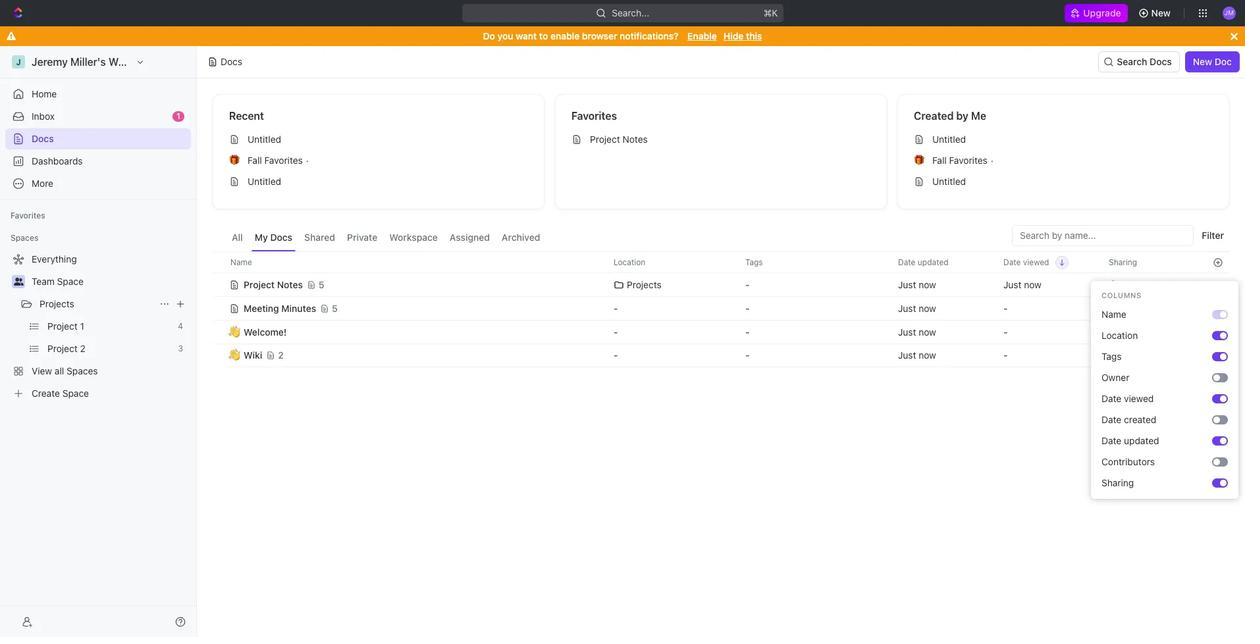 Task type: describe. For each thing, give the bounding box(es) containing it.
3 cell from the top
[[213, 320, 227, 344]]

1 vertical spatial location
[[1102, 330, 1138, 341]]

just for wiki
[[898, 350, 917, 361]]

team space link
[[32, 271, 188, 292]]

fall for recent
[[248, 155, 262, 166]]

Search by name... text field
[[1020, 226, 1187, 246]]

all button
[[229, 225, 246, 252]]

home link
[[5, 84, 191, 105]]

my
[[255, 232, 268, 243]]

spaces
[[11, 233, 38, 243]]

meeting
[[244, 303, 279, 314]]

location inside row
[[614, 257, 646, 267]]

owner
[[1102, 372, 1130, 383]]

contributors
[[1102, 456, 1155, 468]]

new for new doc
[[1193, 56, 1213, 67]]

row containing project notes
[[213, 272, 1230, 298]]

column header inside table
[[213, 252, 227, 273]]

favorites inside button
[[11, 211, 45, 221]]

space
[[57, 276, 84, 287]]

dashboards
[[32, 155, 83, 167]]

hide
[[724, 30, 744, 41]]

cell for project notes
[[213, 273, 227, 296]]

fall favorites • for created by me
[[933, 155, 995, 166]]

1
[[177, 111, 180, 121]]

1 vertical spatial name
[[1102, 309, 1127, 320]]

upgrade link
[[1065, 4, 1128, 22]]

favorites button
[[5, 208, 51, 224]]

new for new
[[1152, 7, 1171, 18]]

assigned button
[[447, 225, 493, 252]]

1 vertical spatial viewed
[[1124, 393, 1154, 404]]

wiki
[[244, 350, 262, 361]]

1 vertical spatial updated
[[1124, 435, 1160, 447]]

projects inside row
[[627, 279, 662, 290]]

date viewed inside button
[[1004, 257, 1050, 267]]

this
[[746, 30, 762, 41]]

row containing meeting minutes
[[213, 295, 1230, 322]]

now for meeting minutes
[[919, 303, 937, 314]]

enable
[[551, 30, 580, 41]]

do
[[483, 30, 495, 41]]

2
[[278, 350, 284, 361]]

0 vertical spatial tags
[[746, 257, 763, 267]]

enable
[[688, 30, 717, 41]]

search...
[[612, 7, 649, 18]]

workspace button
[[386, 225, 441, 252]]

search docs button
[[1099, 51, 1180, 72]]

fall favorites • for recent
[[248, 155, 310, 166]]

new button
[[1133, 3, 1179, 24]]

projects inside projects link
[[40, 298, 74, 310]]

want
[[516, 30, 537, 41]]

archived button
[[499, 225, 544, 252]]

just now for meeting minutes
[[898, 303, 937, 314]]

0 vertical spatial name
[[231, 257, 252, 267]]

viewed inside button
[[1023, 257, 1050, 267]]

created
[[1124, 414, 1157, 426]]

my docs
[[255, 232, 293, 243]]

date viewed button
[[996, 252, 1069, 273]]

private
[[347, 232, 378, 243]]

date inside button
[[898, 257, 916, 267]]

search
[[1117, 56, 1148, 67]]

shared button
[[301, 225, 339, 252]]

welcome!
[[244, 326, 287, 338]]

recent
[[229, 110, 264, 122]]



Task type: locate. For each thing, give the bounding box(es) containing it.
docs
[[221, 56, 242, 67], [1150, 56, 1172, 67], [32, 133, 54, 144], [270, 232, 293, 243]]

private button
[[344, 225, 381, 252]]

🎁
[[229, 155, 240, 165], [914, 155, 925, 165]]

new up search docs
[[1152, 7, 1171, 18]]

untitled
[[248, 134, 281, 145], [933, 134, 966, 145], [248, 176, 281, 187], [933, 176, 966, 187]]

minutes
[[282, 303, 316, 314]]

2 cell from the top
[[213, 296, 227, 320]]

1 horizontal spatial •
[[991, 155, 995, 166]]

project notes
[[590, 134, 648, 145], [244, 279, 303, 290]]

new
[[1152, 7, 1171, 18], [1193, 56, 1213, 67]]

just for meeting minutes
[[898, 303, 917, 314]]

0 vertical spatial project notes
[[590, 134, 648, 145]]

assigned
[[450, 232, 490, 243]]

1 vertical spatial notes
[[277, 279, 303, 290]]

1 horizontal spatial fall
[[933, 155, 947, 166]]

1 vertical spatial 5
[[332, 303, 338, 314]]

1 horizontal spatial project
[[590, 134, 620, 145]]

row
[[213, 252, 1230, 273], [213, 272, 1230, 298], [213, 295, 1230, 322], [213, 320, 1230, 344], [213, 343, 1230, 369]]

docs inside sidebar navigation
[[32, 133, 54, 144]]

0 vertical spatial viewed
[[1023, 257, 1050, 267]]

5 for project notes
[[319, 279, 325, 290]]

home
[[32, 88, 57, 99]]

1 horizontal spatial date viewed
[[1102, 393, 1154, 404]]

1 horizontal spatial name
[[1102, 309, 1127, 320]]

1 horizontal spatial viewed
[[1124, 393, 1154, 404]]

project notes link
[[566, 129, 876, 150]]

viewed
[[1023, 257, 1050, 267], [1124, 393, 1154, 404]]

docs down inbox
[[32, 133, 54, 144]]

do you want to enable browser notifications? enable hide this
[[483, 30, 762, 41]]

fall for created by me
[[933, 155, 947, 166]]

2 fall favorites • from the left
[[933, 155, 995, 166]]

columns
[[1102, 291, 1142, 300]]

search docs
[[1117, 56, 1172, 67]]

0 horizontal spatial fall
[[248, 155, 262, 166]]

new doc
[[1193, 56, 1232, 67]]

location
[[614, 257, 646, 267], [1102, 330, 1138, 341]]

5 row from the top
[[213, 343, 1230, 369]]

1 🎁 from the left
[[229, 155, 240, 165]]

row containing name
[[213, 252, 1230, 273]]

just now
[[898, 279, 937, 290], [1004, 279, 1042, 290], [898, 303, 937, 314], [898, 326, 937, 338], [898, 350, 937, 361]]

1 horizontal spatial projects
[[627, 279, 662, 290]]

date viewed
[[1004, 257, 1050, 267], [1102, 393, 1154, 404]]

1 vertical spatial new
[[1193, 56, 1213, 67]]

tab list
[[229, 225, 544, 252]]

cell for meeting minutes
[[213, 296, 227, 320]]

docs right search
[[1150, 56, 1172, 67]]

notifications?
[[620, 30, 679, 41]]

date created
[[1102, 414, 1157, 426]]

shared
[[304, 232, 335, 243]]

0 horizontal spatial date viewed
[[1004, 257, 1050, 267]]

1 cell from the top
[[213, 273, 227, 296]]

date
[[898, 257, 916, 267], [1004, 257, 1021, 267], [1102, 393, 1122, 404], [1102, 414, 1122, 426], [1102, 435, 1122, 447]]

1 fall favorites • from the left
[[248, 155, 310, 166]]

0 horizontal spatial notes
[[277, 279, 303, 290]]

team space
[[32, 276, 84, 287]]

0 vertical spatial project
[[590, 134, 620, 145]]

doc
[[1215, 56, 1232, 67]]

3 row from the top
[[213, 295, 1230, 322]]

now
[[919, 279, 937, 290], [1024, 279, 1042, 290], [919, 303, 937, 314], [919, 326, 937, 338], [919, 350, 937, 361]]

docs right my
[[270, 232, 293, 243]]

browser
[[582, 30, 618, 41]]

0 horizontal spatial updated
[[918, 257, 949, 267]]

row containing wiki
[[213, 343, 1230, 369]]

updated
[[918, 257, 949, 267], [1124, 435, 1160, 447]]

just now for project notes
[[898, 279, 937, 290]]

🎁 for recent
[[229, 155, 240, 165]]

0 horizontal spatial •
[[306, 155, 310, 166]]

sharing down contributors
[[1102, 478, 1134, 489]]

1 horizontal spatial tags
[[1102, 351, 1122, 362]]

you
[[498, 30, 513, 41]]

new left doc
[[1193, 56, 1213, 67]]

1 vertical spatial projects
[[40, 298, 74, 310]]

•
[[306, 155, 310, 166], [991, 155, 995, 166]]

upgrade
[[1084, 7, 1121, 18]]

sharing
[[1109, 257, 1138, 267], [1102, 478, 1134, 489]]

new doc button
[[1185, 51, 1240, 72]]

tree
[[5, 249, 191, 404]]

1 vertical spatial project
[[244, 279, 275, 290]]

just
[[898, 279, 917, 290], [1004, 279, 1022, 290], [898, 303, 917, 314], [898, 326, 917, 338], [898, 350, 917, 361]]

0 horizontal spatial fall favorites •
[[248, 155, 310, 166]]

1 horizontal spatial updated
[[1124, 435, 1160, 447]]

project inside row
[[244, 279, 275, 290]]

archived
[[502, 232, 540, 243]]

0 horizontal spatial new
[[1152, 7, 1171, 18]]

projects
[[627, 279, 662, 290], [40, 298, 74, 310]]

2 fall from the left
[[933, 155, 947, 166]]

1 vertical spatial project notes
[[244, 279, 303, 290]]

1 vertical spatial sharing
[[1102, 478, 1134, 489]]

workspace
[[389, 232, 438, 243]]

date inside button
[[1004, 257, 1021, 267]]

me
[[971, 110, 987, 122]]

0 horizontal spatial name
[[231, 257, 252, 267]]

favorites
[[572, 110, 617, 122], [264, 155, 303, 166], [950, 155, 988, 166], [11, 211, 45, 221]]

now for project notes
[[919, 279, 937, 290]]

table containing project notes
[[213, 252, 1230, 369]]

welcome! button
[[229, 320, 598, 344]]

• for recent
[[306, 155, 310, 166]]

1 horizontal spatial new
[[1193, 56, 1213, 67]]

0 vertical spatial sharing
[[1109, 257, 1138, 267]]

row containing welcome!
[[213, 320, 1230, 344]]

0 vertical spatial date updated
[[898, 257, 949, 267]]

0 horizontal spatial 5
[[319, 279, 325, 290]]

fall favorites • down by
[[933, 155, 995, 166]]

1 horizontal spatial project notes
[[590, 134, 648, 145]]

0 horizontal spatial tags
[[746, 257, 763, 267]]

cell for wiki
[[213, 344, 227, 368]]

team
[[32, 276, 55, 287]]

untitled link
[[224, 129, 534, 150], [909, 129, 1219, 150], [224, 171, 534, 192], [909, 171, 1219, 192]]

fall favorites •
[[248, 155, 310, 166], [933, 155, 995, 166]]

name down all button
[[231, 257, 252, 267]]

2 row from the top
[[213, 272, 1230, 298]]

1 vertical spatial date viewed
[[1102, 393, 1154, 404]]

0 vertical spatial updated
[[918, 257, 949, 267]]

0 horizontal spatial project notes
[[244, 279, 303, 290]]

1 vertical spatial date updated
[[1102, 435, 1160, 447]]

1 horizontal spatial date updated
[[1102, 435, 1160, 447]]

created
[[914, 110, 954, 122]]

5 down shared button
[[319, 279, 325, 290]]

projects link
[[40, 294, 154, 315]]

inbox
[[32, 111, 55, 122]]

sharing down "search by name..." text field
[[1109, 257, 1138, 267]]

sidebar navigation
[[0, 46, 197, 638]]

tree inside sidebar navigation
[[5, 249, 191, 404]]

just now for wiki
[[898, 350, 937, 361]]

1 horizontal spatial notes
[[623, 134, 648, 145]]

1 vertical spatial tags
[[1102, 351, 1122, 362]]

2 🎁 from the left
[[914, 155, 925, 165]]

date updated inside button
[[898, 257, 949, 267]]

fall down recent
[[248, 155, 262, 166]]

notes
[[623, 134, 648, 145], [277, 279, 303, 290]]

now for wiki
[[919, 350, 937, 361]]

0 horizontal spatial date updated
[[898, 257, 949, 267]]

🎁 down created
[[914, 155, 925, 165]]

1 • from the left
[[306, 155, 310, 166]]

by
[[957, 110, 969, 122]]

0 vertical spatial projects
[[627, 279, 662, 290]]

4 cell from the top
[[213, 344, 227, 368]]

1 horizontal spatial 🎁
[[914, 155, 925, 165]]

name
[[231, 257, 252, 267], [1102, 309, 1127, 320]]

date updated
[[898, 257, 949, 267], [1102, 435, 1160, 447]]

project
[[590, 134, 620, 145], [244, 279, 275, 290]]

0 vertical spatial new
[[1152, 7, 1171, 18]]

🎁 down recent
[[229, 155, 240, 165]]

dashboards link
[[5, 151, 191, 172]]

1 horizontal spatial fall favorites •
[[933, 155, 995, 166]]

sharing inside row
[[1109, 257, 1138, 267]]

cell
[[213, 273, 227, 296], [213, 296, 227, 320], [213, 320, 227, 344], [213, 344, 227, 368]]

0 vertical spatial location
[[614, 257, 646, 267]]

0 vertical spatial 5
[[319, 279, 325, 290]]

date updated button
[[891, 252, 957, 273]]

0 horizontal spatial 🎁
[[229, 155, 240, 165]]

1 fall from the left
[[248, 155, 262, 166]]

docs link
[[5, 128, 191, 150]]

4 row from the top
[[213, 320, 1230, 344]]

docs inside "button"
[[270, 232, 293, 243]]

5 right minutes
[[332, 303, 338, 314]]

0 vertical spatial date viewed
[[1004, 257, 1050, 267]]

meeting minutes
[[244, 303, 316, 314]]

0 vertical spatial notes
[[623, 134, 648, 145]]

to
[[539, 30, 548, 41]]

0 horizontal spatial project
[[244, 279, 275, 290]]

0 horizontal spatial location
[[614, 257, 646, 267]]

• for created by me
[[991, 155, 995, 166]]

0 horizontal spatial viewed
[[1023, 257, 1050, 267]]

fall
[[248, 155, 262, 166], [933, 155, 947, 166]]

2 • from the left
[[991, 155, 995, 166]]

tags
[[746, 257, 763, 267], [1102, 351, 1122, 362]]

tab list containing all
[[229, 225, 544, 252]]

🎁 for created by me
[[914, 155, 925, 165]]

1 horizontal spatial location
[[1102, 330, 1138, 341]]

0 horizontal spatial projects
[[40, 298, 74, 310]]

⌘k
[[764, 7, 778, 18]]

column header
[[213, 252, 227, 273]]

-
[[746, 279, 750, 290], [614, 303, 618, 314], [746, 303, 750, 314], [1004, 303, 1008, 314], [614, 326, 618, 338], [746, 326, 750, 338], [1004, 326, 1008, 338], [614, 350, 618, 361], [746, 350, 750, 361], [1004, 350, 1008, 361]]

table
[[213, 252, 1230, 369]]

1 horizontal spatial 5
[[332, 303, 338, 314]]

1 row from the top
[[213, 252, 1230, 273]]

5
[[319, 279, 325, 290], [332, 303, 338, 314]]

name down columns
[[1102, 309, 1127, 320]]

5 for meeting minutes
[[332, 303, 338, 314]]

docs inside button
[[1150, 56, 1172, 67]]

user group image
[[14, 278, 23, 286]]

docs up recent
[[221, 56, 242, 67]]

tree containing team space
[[5, 249, 191, 404]]

created by me
[[914, 110, 987, 122]]

updated inside date updated button
[[918, 257, 949, 267]]

my docs button
[[251, 225, 296, 252]]

all
[[232, 232, 243, 243]]

fall favorites • down recent
[[248, 155, 310, 166]]

just for project notes
[[898, 279, 917, 290]]

fall down created
[[933, 155, 947, 166]]



Task type: vqa. For each thing, say whether or not it's contained in the screenshot.
the Terry Turtle's Workspace, , ELEMENT
no



